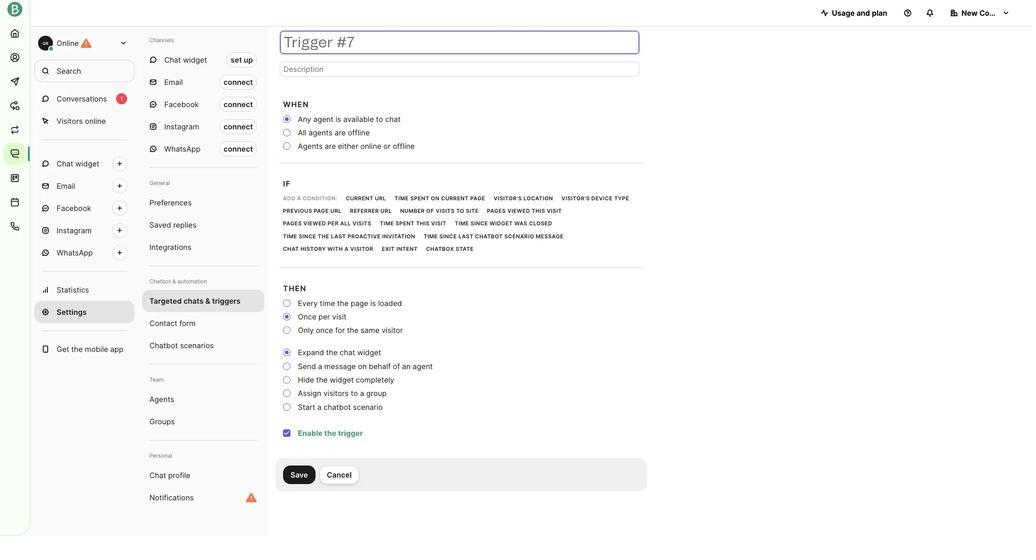 Task type: vqa. For each thing, say whether or not it's contained in the screenshot.


Task type: describe. For each thing, give the bounding box(es) containing it.
with
[[328, 246, 343, 252]]

then
[[283, 284, 307, 293]]

the right enable
[[324, 429, 336, 438]]

viewed for this
[[508, 208, 530, 214]]

time since widget was closed
[[455, 221, 552, 227]]

a right the send
[[318, 362, 322, 371]]

pages viewed per all visits
[[283, 221, 372, 227]]

chatbot & automation
[[149, 278, 207, 285]]

time since the last proactive invitation
[[283, 233, 415, 240]]

app
[[110, 345, 124, 354]]

integrations
[[149, 243, 191, 252]]

instagram inside instagram link
[[57, 226, 92, 235]]

intent
[[397, 246, 418, 252]]

2 last from the left
[[459, 233, 474, 240]]

0 horizontal spatial is
[[336, 115, 341, 124]]

targeted
[[149, 297, 182, 306]]

usage
[[832, 8, 855, 18]]

url for current url
[[375, 195, 386, 202]]

1 horizontal spatial agent
[[413, 362, 433, 371]]

time since widget was closed button
[[452, 219, 556, 230]]

targeted chats & triggers link
[[142, 290, 265, 312]]

a left group
[[360, 389, 364, 398]]

0 horizontal spatial to
[[351, 389, 358, 398]]

viewed for per
[[303, 221, 326, 227]]

connect for email
[[224, 78, 253, 87]]

chatbox
[[426, 246, 454, 252]]

chat widget link
[[34, 153, 135, 175]]

scenarios
[[180, 341, 214, 350]]

the right time
[[337, 299, 349, 308]]

automation
[[178, 278, 207, 285]]

only
[[298, 326, 314, 335]]

1 vertical spatial chat
[[340, 348, 355, 358]]

Description text field
[[280, 62, 640, 76]]

new
[[962, 8, 978, 18]]

url up pages viewed per all visits
[[331, 208, 342, 214]]

search link
[[34, 60, 135, 82]]

since for last
[[440, 233, 457, 240]]

1 vertical spatial visits
[[353, 221, 372, 227]]

previous page url button
[[280, 206, 345, 217]]

and
[[857, 8, 870, 18]]

invitation
[[382, 233, 415, 240]]

get the mobile app link
[[34, 338, 135, 361]]

state
[[456, 246, 474, 252]]

expand the chat widget
[[298, 348, 381, 358]]

visitors
[[324, 389, 349, 398]]

1 last from the left
[[331, 233, 346, 240]]

spent for this
[[396, 221, 415, 227]]

1 vertical spatial are
[[325, 142, 336, 151]]

expand
[[298, 348, 324, 358]]

personal
[[149, 453, 172, 460]]

a right start
[[317, 403, 322, 412]]

chatbot scenarios link
[[142, 335, 265, 357]]

agents
[[309, 128, 333, 137]]

time spent this visit button
[[377, 219, 450, 230]]

0 vertical spatial are
[[335, 128, 346, 137]]

time spent this visit
[[380, 221, 447, 227]]

cancel button
[[319, 466, 359, 484]]

visitor's for visitor's device type
[[562, 195, 590, 202]]

contact form link
[[142, 312, 265, 335]]

1 horizontal spatial to
[[376, 115, 383, 124]]

1 horizontal spatial online
[[361, 142, 382, 151]]

the inside get the mobile app link
[[71, 345, 83, 354]]

0 vertical spatial offline
[[348, 128, 370, 137]]

time for time spent on current page
[[395, 195, 409, 202]]

current url button
[[343, 193, 389, 204]]

or
[[384, 142, 391, 151]]

chatbot for chatbot scenarios
[[149, 341, 178, 350]]

behalf
[[369, 362, 391, 371]]

current
[[346, 195, 374, 202]]

closed
[[529, 221, 552, 227]]

the inside time since the last proactive invitation button
[[318, 233, 329, 240]]

new company
[[962, 8, 1014, 18]]

completely
[[356, 376, 394, 385]]

1 horizontal spatial chat widget
[[164, 55, 207, 65]]

instagram link
[[34, 220, 135, 242]]

team
[[149, 376, 164, 383]]

preferences
[[149, 198, 192, 208]]

time for time since the last proactive invitation
[[283, 233, 297, 240]]

all agents are offline
[[298, 128, 370, 137]]

company
[[980, 8, 1014, 18]]

plan
[[872, 8, 888, 18]]

url for referrer url
[[381, 208, 392, 214]]

pages viewed this visit
[[487, 208, 562, 214]]

form
[[179, 319, 196, 328]]

visitors online
[[57, 117, 106, 126]]

triggers
[[212, 297, 241, 306]]

start a chatbot scenario
[[298, 403, 383, 412]]

location
[[524, 195, 553, 202]]

visitors
[[57, 117, 83, 126]]

chats
[[184, 297, 204, 306]]

chat profile link
[[142, 465, 265, 487]]

conversations
[[57, 94, 107, 104]]

visitor inside button
[[350, 246, 374, 252]]

save button
[[283, 466, 316, 484]]

whatsapp link
[[34, 242, 135, 264]]

only once for the same visitor
[[298, 326, 403, 335]]

visit for pages viewed this visit
[[547, 208, 562, 214]]

1 horizontal spatial visitor
[[382, 326, 403, 335]]

profile
[[168, 471, 190, 480]]

assign
[[298, 389, 321, 398]]

agents for agents are either online or offline
[[298, 142, 323, 151]]

1 vertical spatial per
[[319, 313, 330, 322]]

agents are either online or offline
[[298, 142, 415, 151]]

available
[[343, 115, 374, 124]]

once
[[298, 313, 317, 322]]

same
[[361, 326, 380, 335]]

1 horizontal spatial email
[[164, 78, 183, 87]]

chatbot inside button
[[475, 233, 503, 240]]

hide
[[298, 376, 314, 385]]

message inside time since last chatbot scenario message button
[[536, 233, 564, 240]]

type
[[614, 195, 630, 202]]

chat down 'personal'
[[149, 471, 166, 480]]

start
[[298, 403, 315, 412]]

time
[[320, 299, 335, 308]]

to inside button
[[456, 208, 464, 214]]

0 horizontal spatial message
[[324, 362, 356, 371]]

referrer
[[350, 208, 379, 214]]

connect for facebook
[[224, 100, 253, 109]]

facebook link
[[34, 197, 135, 220]]

notifications link
[[142, 487, 265, 509]]

every time the page is loaded
[[298, 299, 402, 308]]

groups
[[149, 417, 175, 427]]

previous
[[283, 208, 312, 214]]

a inside the chat history with a visitor button
[[345, 246, 349, 252]]

time spent on current page button
[[392, 193, 489, 204]]

usage and plan button
[[814, 4, 895, 22]]

0 horizontal spatial of
[[393, 362, 400, 371]]

1 vertical spatial offline
[[393, 142, 415, 151]]

visitor's for visitor's location
[[494, 195, 522, 202]]

widget left set
[[183, 55, 207, 65]]

visitor's location
[[494, 195, 553, 202]]

time for time since widget was closed
[[455, 221, 469, 227]]



Task type: locate. For each thing, give the bounding box(es) containing it.
2 horizontal spatial since
[[471, 221, 488, 227]]

0 horizontal spatial chat widget
[[57, 159, 99, 169]]

the right the expand
[[326, 348, 338, 358]]

2 chatbot from the top
[[149, 341, 178, 350]]

2 vertical spatial page
[[351, 299, 368, 308]]

any
[[298, 115, 311, 124]]

1 visitor's from the left
[[494, 195, 522, 202]]

get the mobile app
[[57, 345, 124, 354]]

0 horizontal spatial pages
[[283, 221, 302, 227]]

2 vertical spatial to
[[351, 389, 358, 398]]

online right visitors
[[85, 117, 106, 126]]

1 horizontal spatial page
[[351, 299, 368, 308]]

0 horizontal spatial facebook
[[57, 204, 91, 213]]

1 vertical spatial spent
[[396, 221, 415, 227]]

a
[[345, 246, 349, 252], [318, 362, 322, 371], [360, 389, 364, 398], [317, 403, 322, 412]]

chatbot for chatbot & automation
[[149, 278, 171, 285]]

0 vertical spatial agent
[[313, 115, 334, 124]]

visitor's up pages viewed this visit
[[494, 195, 522, 202]]

last up with
[[331, 233, 346, 240]]

any agent is available to chat
[[298, 115, 401, 124]]

targeted chats & triggers
[[149, 297, 241, 306]]

0 horizontal spatial this
[[416, 221, 430, 227]]

current url
[[346, 195, 386, 202]]

exit
[[382, 246, 395, 252]]

this
[[532, 208, 545, 214], [416, 221, 430, 227]]

time for time spent this visit
[[380, 221, 394, 227]]

widget up "email" link
[[75, 159, 99, 169]]

set up
[[231, 55, 253, 65]]

1 horizontal spatial last
[[459, 233, 474, 240]]

since up chatbox state
[[440, 233, 457, 240]]

1 horizontal spatial of
[[427, 208, 434, 214]]

0 vertical spatial agents
[[298, 142, 323, 151]]

0 horizontal spatial instagram
[[57, 226, 92, 235]]

1 vertical spatial pages
[[283, 221, 302, 227]]

is
[[336, 115, 341, 124], [370, 299, 376, 308]]

1 vertical spatial message
[[324, 362, 356, 371]]

on up number of visits to site
[[431, 195, 440, 202]]

this down number at the top left
[[416, 221, 430, 227]]

visitor's location button
[[491, 193, 556, 204]]

the down pages viewed per all visits button on the left of the page
[[318, 233, 329, 240]]

visitor's device type button
[[559, 193, 633, 204]]

per up once
[[319, 313, 330, 322]]

2 vertical spatial visit
[[332, 313, 347, 322]]

0 vertical spatial whatsapp
[[164, 144, 201, 154]]

1 vertical spatial chatbot
[[324, 403, 351, 412]]

connect for whatsapp
[[224, 144, 253, 154]]

widget inside chat widget link
[[75, 159, 99, 169]]

agents
[[298, 142, 323, 151], [149, 395, 174, 404]]

1 vertical spatial chatbot
[[149, 341, 178, 350]]

url up referrer url
[[375, 195, 386, 202]]

email inside "email" link
[[57, 182, 75, 191]]

0 horizontal spatial since
[[299, 233, 316, 240]]

history
[[301, 246, 326, 252]]

0 horizontal spatial page
[[314, 208, 329, 214]]

2 visitor's from the left
[[562, 195, 590, 202]]

1 vertical spatial chat widget
[[57, 159, 99, 169]]

whatsapp down instagram link
[[57, 248, 93, 258]]

chat down channels
[[164, 55, 181, 65]]

since inside button
[[471, 221, 488, 227]]

1 vertical spatial visit
[[431, 221, 447, 227]]

to right the available
[[376, 115, 383, 124]]

chat down only once for the same visitor
[[340, 348, 355, 358]]

agents down team
[[149, 395, 174, 404]]

time up number at the top left
[[395, 195, 409, 202]]

email down chat widget link
[[57, 182, 75, 191]]

visit up closed
[[547, 208, 562, 214]]

2 horizontal spatial visit
[[547, 208, 562, 214]]

on inside button
[[431, 195, 440, 202]]

last up the state
[[459, 233, 474, 240]]

gr
[[43, 41, 48, 46]]

1 vertical spatial to
[[456, 208, 464, 214]]

this for viewed
[[532, 208, 545, 214]]

1 horizontal spatial is
[[370, 299, 376, 308]]

this inside button
[[416, 221, 430, 227]]

loaded
[[378, 299, 402, 308]]

message down closed
[[536, 233, 564, 240]]

url
[[375, 195, 386, 202], [331, 208, 342, 214], [381, 208, 392, 214]]

0 vertical spatial chat
[[385, 115, 401, 124]]

pages for pages viewed this visit
[[487, 208, 506, 214]]

up
[[244, 55, 253, 65]]

1 vertical spatial viewed
[[303, 221, 326, 227]]

time down site at the top of the page
[[455, 221, 469, 227]]

chat inside button
[[283, 246, 299, 252]]

widget
[[183, 55, 207, 65], [75, 159, 99, 169], [490, 221, 513, 227], [357, 348, 381, 358], [330, 376, 354, 385]]

message
[[536, 233, 564, 240], [324, 362, 356, 371]]

1 horizontal spatial visits
[[436, 208, 455, 214]]

since up history
[[299, 233, 316, 240]]

1 horizontal spatial this
[[532, 208, 545, 214]]

per left all at the top of page
[[328, 221, 339, 227]]

offline right or on the left top of page
[[393, 142, 415, 151]]

time inside button
[[455, 221, 469, 227]]

1 horizontal spatial offline
[[393, 142, 415, 151]]

on left behalf
[[358, 362, 367, 371]]

contact form
[[149, 319, 196, 328]]

number of visits to site button
[[397, 206, 482, 217]]

page up pages viewed per all visits
[[314, 208, 329, 214]]

1 vertical spatial visitor
[[382, 326, 403, 335]]

0 vertical spatial to
[[376, 115, 383, 124]]

1 horizontal spatial whatsapp
[[164, 144, 201, 154]]

for
[[335, 326, 345, 335]]

hide the widget completely
[[298, 376, 394, 385]]

0 horizontal spatial visit
[[332, 313, 347, 322]]

instagram
[[164, 122, 199, 131], [57, 226, 92, 235]]

pages
[[487, 208, 506, 214], [283, 221, 302, 227]]

to
[[376, 115, 383, 124], [456, 208, 464, 214], [351, 389, 358, 398]]

are down all agents are offline
[[325, 142, 336, 151]]

0 vertical spatial page
[[470, 195, 485, 202]]

1 horizontal spatial &
[[205, 297, 210, 306]]

chatbot
[[475, 233, 503, 240], [324, 403, 351, 412]]

chatbot down "contact"
[[149, 341, 178, 350]]

since for widget
[[471, 221, 488, 227]]

email down channels
[[164, 78, 183, 87]]

agent up the agents
[[313, 115, 334, 124]]

since
[[471, 221, 488, 227], [299, 233, 316, 240], [440, 233, 457, 240]]

search
[[57, 66, 81, 76]]

visit inside 'button'
[[547, 208, 562, 214]]

chat widget down channels
[[164, 55, 207, 65]]

0 vertical spatial chatbot
[[475, 233, 503, 240]]

0 vertical spatial visit
[[547, 208, 562, 214]]

0 horizontal spatial last
[[331, 233, 346, 240]]

the right "for"
[[347, 326, 359, 335]]

an
[[402, 362, 411, 371]]

1 vertical spatial email
[[57, 182, 75, 191]]

1 horizontal spatial agents
[[298, 142, 323, 151]]

channels
[[149, 37, 174, 44]]

0 vertical spatial chat widget
[[164, 55, 207, 65]]

viewed down previous page url button
[[303, 221, 326, 227]]

group
[[366, 389, 387, 398]]

0 horizontal spatial online
[[85, 117, 106, 126]]

chat up "email" link
[[57, 159, 73, 169]]

1 chatbot from the top
[[149, 278, 171, 285]]

visits down 'time spent on current page' button
[[436, 208, 455, 214]]

settings
[[57, 308, 87, 317]]

1 vertical spatial page
[[314, 208, 329, 214]]

of
[[427, 208, 434, 214], [393, 362, 400, 371]]

since for the
[[299, 233, 316, 240]]

0 vertical spatial viewed
[[508, 208, 530, 214]]

online left or on the left top of page
[[361, 142, 382, 151]]

1 vertical spatial scenario
[[353, 403, 383, 412]]

0 horizontal spatial visitor
[[350, 246, 374, 252]]

connect for instagram
[[224, 122, 253, 131]]

number
[[400, 208, 425, 214]]

exit intent button
[[379, 244, 421, 255]]

contact
[[149, 319, 177, 328]]

2 horizontal spatial to
[[456, 208, 464, 214]]

0 vertical spatial visitor
[[350, 246, 374, 252]]

are up either on the top left of the page
[[335, 128, 346, 137]]

number of visits to site
[[400, 208, 479, 214]]

of down 'time spent on current page' button
[[427, 208, 434, 214]]

exit intent
[[382, 246, 418, 252]]

chatbot down visitors
[[324, 403, 351, 412]]

0 horizontal spatial visits
[[353, 221, 372, 227]]

1 vertical spatial agents
[[149, 395, 174, 404]]

to down hide the widget completely
[[351, 389, 358, 398]]

url inside button
[[381, 208, 392, 214]]

spent up number at the top left
[[410, 195, 429, 202]]

1 horizontal spatial instagram
[[164, 122, 199, 131]]

message down expand the chat widget
[[324, 362, 356, 371]]

saved
[[149, 221, 171, 230]]

1 vertical spatial instagram
[[57, 226, 92, 235]]

viewed inside 'button'
[[508, 208, 530, 214]]

visits up the proactive
[[353, 221, 372, 227]]

scenario inside button
[[505, 233, 534, 240]]

& left automation
[[172, 278, 176, 285]]

visit for time spent this visit
[[431, 221, 447, 227]]

2 connect from the top
[[224, 100, 253, 109]]

per inside button
[[328, 221, 339, 227]]

agents for agents
[[149, 395, 174, 404]]

1 horizontal spatial pages
[[487, 208, 506, 214]]

agents down all
[[298, 142, 323, 151]]

chatbot scenarios
[[149, 341, 214, 350]]

scenario down group
[[353, 403, 383, 412]]

viewed up was
[[508, 208, 530, 214]]

a right with
[[345, 246, 349, 252]]

viewed inside button
[[303, 221, 326, 227]]

whatsapp inside "link"
[[57, 248, 93, 258]]

groups link
[[142, 411, 265, 433]]

pages up time since widget was closed
[[487, 208, 506, 214]]

0 vertical spatial facebook
[[164, 100, 199, 109]]

integrations link
[[142, 236, 265, 259]]

1 connect from the top
[[224, 78, 253, 87]]

widget up send a message on behalf of an agent
[[357, 348, 381, 358]]

visitor right same
[[382, 326, 403, 335]]

time up invitation
[[380, 221, 394, 227]]

page up site at the top of the page
[[470, 195, 485, 202]]

1 horizontal spatial visit
[[431, 221, 447, 227]]

was
[[515, 221, 528, 227]]

time up chatbox
[[424, 233, 438, 240]]

notifications
[[149, 493, 194, 503]]

visitor's
[[494, 195, 522, 202], [562, 195, 590, 202]]

0 horizontal spatial whatsapp
[[57, 248, 93, 258]]

visit inside button
[[431, 221, 447, 227]]

chat left history
[[283, 246, 299, 252]]

0 horizontal spatial agent
[[313, 115, 334, 124]]

widget up assign visitors to a group at the bottom left
[[330, 376, 354, 385]]

chatbox state button
[[423, 244, 477, 255]]

0 vertical spatial of
[[427, 208, 434, 214]]

chatbot up targeted
[[149, 278, 171, 285]]

1 horizontal spatial chat
[[385, 115, 401, 124]]

1 horizontal spatial scenario
[[505, 233, 534, 240]]

widget inside 'time since widget was closed' button
[[490, 221, 513, 227]]

scenario down was
[[505, 233, 534, 240]]

visitor's left device
[[562, 195, 590, 202]]

since down site at the top of the page
[[471, 221, 488, 227]]

site
[[466, 208, 479, 214]]

this inside 'button'
[[532, 208, 545, 214]]

0 vertical spatial chatbot
[[149, 278, 171, 285]]

of left an
[[393, 362, 400, 371]]

spent
[[410, 195, 429, 202], [396, 221, 415, 227]]

the right get
[[71, 345, 83, 354]]

all
[[340, 221, 351, 227]]

0 horizontal spatial offline
[[348, 128, 370, 137]]

0 horizontal spatial agents
[[149, 395, 174, 404]]

0 vertical spatial on
[[431, 195, 440, 202]]

0 horizontal spatial chat
[[340, 348, 355, 358]]

once per visit
[[298, 313, 347, 322]]

4 connect from the top
[[224, 144, 253, 154]]

statistics
[[57, 286, 89, 295]]

Trigger #7 text field
[[280, 31, 640, 54]]

0 vertical spatial online
[[85, 117, 106, 126]]

1 vertical spatial of
[[393, 362, 400, 371]]

pages viewed this visit button
[[484, 206, 565, 217]]

pages for pages viewed per all visits
[[283, 221, 302, 227]]

0 horizontal spatial on
[[358, 362, 367, 371]]

preferences link
[[142, 192, 265, 214]]

chat widget up "email" link
[[57, 159, 99, 169]]

1 horizontal spatial facebook
[[164, 100, 199, 109]]

get
[[57, 345, 69, 354]]

email
[[164, 78, 183, 87], [57, 182, 75, 191]]

visitors online link
[[34, 110, 135, 132]]

are
[[335, 128, 346, 137], [325, 142, 336, 151]]

1 horizontal spatial on
[[431, 195, 440, 202]]

proactive
[[348, 233, 381, 240]]

device
[[592, 195, 613, 202]]

0 vertical spatial &
[[172, 278, 176, 285]]

is up all agents are offline
[[336, 115, 341, 124]]

widget up time since last chatbot scenario message
[[490, 221, 513, 227]]

is left loaded
[[370, 299, 376, 308]]

save
[[291, 471, 308, 480]]

& right chats
[[205, 297, 210, 306]]

visit down 'number of visits to site' button
[[431, 221, 447, 227]]

time down previous
[[283, 233, 297, 240]]

1 vertical spatial online
[[361, 142, 382, 151]]

1 vertical spatial is
[[370, 299, 376, 308]]

0 vertical spatial scenario
[[505, 233, 534, 240]]

of inside button
[[427, 208, 434, 214]]

facebook
[[164, 100, 199, 109], [57, 204, 91, 213]]

0 horizontal spatial email
[[57, 182, 75, 191]]

offline down the available
[[348, 128, 370, 137]]

pages down previous
[[283, 221, 302, 227]]

online
[[85, 117, 106, 126], [361, 142, 382, 151]]

the right hide
[[316, 376, 328, 385]]

settings link
[[34, 301, 135, 324]]

1 vertical spatial whatsapp
[[57, 248, 93, 258]]

1
[[120, 95, 123, 102]]

visitor down the proactive
[[350, 246, 374, 252]]

0 vertical spatial is
[[336, 115, 341, 124]]

visitor's device type
[[562, 195, 630, 202]]

this for spent
[[416, 221, 430, 227]]

assign visitors to a group
[[298, 389, 387, 398]]

url right "referrer"
[[381, 208, 392, 214]]

pages inside button
[[283, 221, 302, 227]]

&
[[172, 278, 176, 285], [205, 297, 210, 306]]

spent up invitation
[[396, 221, 415, 227]]

chatbot down 'time since widget was closed' button
[[475, 233, 503, 240]]

to left site at the top of the page
[[456, 208, 464, 214]]

1 vertical spatial &
[[205, 297, 210, 306]]

chat widget
[[164, 55, 207, 65], [57, 159, 99, 169]]

whatsapp up 'general'
[[164, 144, 201, 154]]

0 vertical spatial spent
[[410, 195, 429, 202]]

spent for on
[[410, 195, 429, 202]]

0 vertical spatial instagram
[[164, 122, 199, 131]]

0 vertical spatial pages
[[487, 208, 506, 214]]

visit up "for"
[[332, 313, 347, 322]]

this down location
[[532, 208, 545, 214]]

time for time since last chatbot scenario message
[[424, 233, 438, 240]]

3 connect from the top
[[224, 122, 253, 131]]

pages inside 'button'
[[487, 208, 506, 214]]

chat
[[164, 55, 181, 65], [57, 159, 73, 169], [283, 246, 299, 252], [149, 471, 166, 480]]

chat up or on the left top of page
[[385, 115, 401, 124]]

1 vertical spatial on
[[358, 362, 367, 371]]

chatbox state
[[426, 246, 474, 252]]

agent right an
[[413, 362, 433, 371]]

page up only once for the same visitor
[[351, 299, 368, 308]]

1 vertical spatial facebook
[[57, 204, 91, 213]]

1 horizontal spatial message
[[536, 233, 564, 240]]

time since last chatbot scenario message
[[424, 233, 564, 240]]



